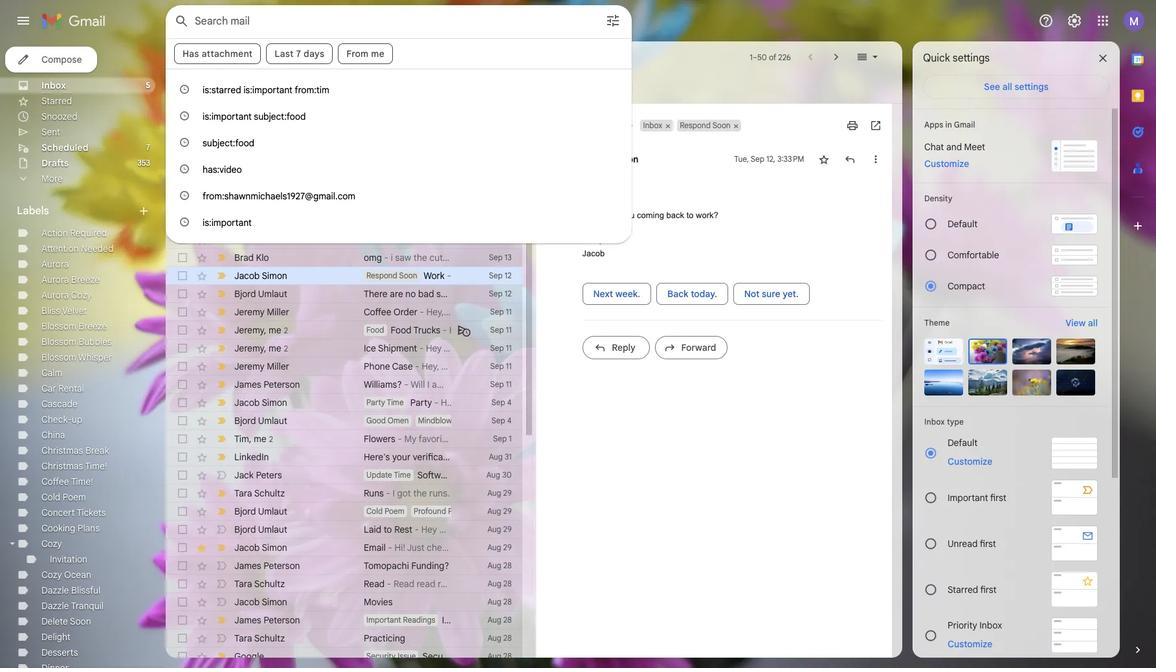 Task type: vqa. For each thing, say whether or not it's contained in the screenshot.
Cancel
no



Task type: locate. For each thing, give the bounding box(es) containing it.
4 important according to google magic. switch from the top
[[215, 233, 228, 246]]

2 tara schultz from the top
[[234, 578, 285, 590]]

1 horizontal spatial to
[[500, 615, 508, 626]]

bliss velvet link
[[41, 305, 87, 317]]

time! down the christmas time!
[[71, 476, 93, 488]]

there are no bad suggestions... link
[[364, 288, 493, 300]]

advanced search options image
[[600, 8, 626, 34]]

are
[[607, 210, 619, 220], [390, 288, 403, 300]]

read left now!
[[511, 615, 529, 626]]

i for got
[[393, 488, 395, 499]]

1 vertical spatial default
[[948, 437, 978, 449]]

3 james from the top
[[234, 379, 261, 390]]

coffee up cold poem link
[[41, 476, 69, 488]]

coffee
[[364, 306, 392, 318], [41, 476, 69, 488]]

your
[[392, 451, 411, 463]]

0 vertical spatial cold
[[41, 492, 60, 503]]

0 vertical spatial sep 4
[[492, 398, 512, 407]]

tim , me , bjord 3
[[234, 107, 301, 118]]

4 for jacob simon
[[507, 398, 512, 407]]

5 sep 11 from the top
[[490, 379, 512, 389]]

1 vertical spatial jeremy , me 2
[[234, 342, 288, 354]]

time inside update time software update
[[394, 470, 411, 480]]

party inside party time party -
[[367, 398, 385, 407]]

1 horizontal spatial cold poem
[[367, 506, 405, 516]]

1 horizontal spatial cold
[[367, 506, 383, 516]]

aug 31
[[489, 452, 512, 462]]

car
[[41, 383, 56, 394]]

row containing google
[[166, 648, 522, 666]]

sent link
[[41, 126, 60, 138]]

2 vertical spatial blossom
[[41, 352, 76, 363]]

, for 9th row from the top
[[264, 342, 266, 354]]

0 vertical spatial coffee
[[364, 306, 392, 318]]

4 bjord umlaut row from the top
[[166, 503, 522, 521]]

None checkbox
[[176, 342, 189, 355], [176, 378, 189, 391], [176, 433, 189, 446], [176, 469, 189, 482], [176, 523, 189, 536], [176, 614, 189, 627], [176, 632, 189, 645], [176, 342, 189, 355], [176, 378, 189, 391], [176, 433, 189, 446], [176, 469, 189, 482], [176, 523, 189, 536], [176, 614, 189, 627], [176, 632, 189, 645]]

- right omg
[[384, 252, 389, 264]]

is:important down 'sunny'
[[203, 217, 252, 229]]

1 vertical spatial google
[[234, 651, 264, 662]]

umlaut for third bjord umlaut row from the bottom of the main content containing primary
[[258, 143, 287, 155]]

important up unread first
[[948, 492, 988, 503]]

0 horizontal spatial starred
[[41, 95, 72, 107]]

display density element
[[925, 194, 1098, 203]]

brad
[[234, 252, 254, 264]]

first up unread first
[[991, 492, 1007, 503]]

0 vertical spatial are
[[607, 210, 619, 220]]

default for comfortable
[[948, 218, 978, 230]]

james inside james row
[[234, 161, 261, 173]]

1 vertical spatial are
[[390, 288, 403, 300]]

jerry
[[234, 216, 256, 227]]

inbox left type
[[925, 417, 945, 427]]

coffee for coffee time!
[[41, 476, 69, 488]]

poem
[[63, 492, 86, 503], [385, 506, 405, 516]]

2 aug 29 from the top
[[488, 506, 512, 516]]

to right laid
[[384, 524, 392, 536]]

12,
[[767, 154, 776, 164]]

starred up snoozed
[[41, 95, 72, 107]]

0 vertical spatial subject:food
[[254, 111, 306, 122]]

2 bjord umlaut from the top
[[234, 143, 287, 155]]

3 schultz from the top
[[254, 633, 285, 644]]

sep 13 for klo
[[489, 253, 512, 262]]

to right back
[[687, 210, 694, 220]]

4 row from the top
[[166, 249, 522, 267]]

6 28 from the top
[[504, 651, 512, 661]]

has
[[183, 48, 199, 60]]

aug 29 for laid to rest -
[[488, 525, 512, 534]]

main content containing primary
[[166, 41, 903, 668]]

runs - i got the runs.
[[364, 488, 450, 499]]

1 sep 13 from the top
[[489, 234, 512, 244]]

2 christmas from the top
[[41, 460, 83, 472]]

3 james peterson from the top
[[234, 560, 300, 572]]

is:important subject:food
[[203, 111, 306, 122]]

1 left 50
[[750, 52, 753, 62]]

1 vertical spatial soon
[[399, 271, 417, 280]]

coffee down there
[[364, 306, 392, 318]]

important mainly because you often read messages with this label. switch down the "is:important subject:food"
[[215, 161, 228, 174]]

williams? -
[[364, 379, 411, 390]]

1 vertical spatial important mainly because you often read messages with this label. switch
[[215, 161, 228, 174]]

important up practicing
[[367, 615, 401, 625]]

1 vertical spatial sep 13
[[489, 253, 512, 262]]

3 aug 28 from the top
[[488, 597, 512, 607]]

0 vertical spatial tim
[[234, 107, 249, 118]]

list box
[[166, 74, 631, 233]]

2 default from the top
[[948, 437, 978, 449]]

1 blossom from the top
[[41, 321, 76, 332]]

4 peterson from the top
[[264, 615, 300, 626]]

flowers
[[364, 433, 396, 445]]

aug 28 for read - read read read read.
[[488, 579, 512, 589]]

1 tara schultz from the top
[[234, 488, 285, 499]]

aurora down aurora link
[[41, 274, 69, 286]]

226
[[779, 52, 791, 62]]

time up the omen
[[387, 398, 404, 407]]

2 vertical spatial tara
[[234, 633, 252, 644]]

0 vertical spatial jeremy , me 2
[[234, 324, 288, 336]]

3 bjord umlaut row from the top
[[166, 412, 522, 430]]

action
[[41, 227, 68, 239]]

aurora cozy link
[[41, 289, 92, 301]]

food up shipment
[[391, 324, 412, 336]]

important mainly because you often read messages with this label. switch inside james row
[[215, 161, 228, 174]]

1 horizontal spatial 7
[[296, 48, 301, 60]]

update time software update
[[367, 469, 487, 481]]

are left 'you' on the right of the page
[[607, 210, 619, 220]]

breeze up aurora cozy
[[71, 274, 100, 286]]

subject:food down is:starred is:important from:tim
[[254, 111, 306, 122]]

inbox for inbox type
[[925, 417, 945, 427]]

3 peterson from the top
[[264, 560, 300, 572]]

jeremy
[[234, 306, 265, 318], [234, 324, 264, 336], [234, 342, 264, 354], [234, 361, 265, 372]]

0 vertical spatial 13
[[505, 234, 512, 244]]

are for there
[[390, 288, 403, 300]]

24 row from the top
[[166, 648, 522, 666]]

christmas up "coffee time!"
[[41, 460, 83, 472]]

2 12 from the top
[[505, 289, 512, 299]]

ice
[[364, 343, 376, 354]]

sep inside cell
[[751, 154, 765, 164]]

- up party time party -
[[404, 379, 409, 390]]

respond down "omg -"
[[367, 271, 397, 280]]

1 vertical spatial i
[[442, 615, 444, 626]]

0 vertical spatial starred
[[41, 95, 72, 107]]

delete image
[[272, 51, 285, 63]]

google
[[234, 179, 266, 191], [234, 651, 264, 662]]

5 11 from the top
[[506, 379, 512, 389]]

8 row from the top
[[166, 321, 522, 339]]

7 up the 353
[[146, 142, 150, 152]]

party
[[410, 397, 432, 409], [367, 398, 385, 407]]

2 peterson from the top
[[264, 379, 300, 390]]

2 4 from the top
[[507, 416, 512, 425]]

umlaut for third bjord umlaut row
[[258, 415, 287, 427]]

schultz for runs
[[254, 488, 285, 499]]

1 google from the top
[[234, 179, 266, 191]]

linkedin
[[234, 451, 269, 463]]

dazzle for dazzle blissful
[[41, 585, 69, 596]]

0 vertical spatial settings
[[953, 52, 990, 65]]

0 vertical spatial blossom
[[41, 321, 76, 332]]

inbox inside labels navigation
[[41, 80, 66, 91]]

tara for runs - i got the runs.
[[234, 488, 252, 499]]

1 11 from the top
[[506, 307, 512, 317]]

6 bjord umlaut from the top
[[234, 524, 287, 536]]

there
[[364, 288, 388, 300]]

1 bjord umlaut from the top
[[234, 125, 292, 137]]

phone case -
[[364, 361, 422, 372]]

row
[[166, 104, 522, 122], [166, 194, 522, 212], [166, 231, 522, 249], [166, 249, 522, 267], [166, 267, 522, 285], [166, 285, 522, 303], [166, 303, 522, 321], [166, 321, 522, 339], [166, 339, 522, 357], [166, 357, 522, 376], [166, 376, 522, 394], [166, 394, 522, 412], [166, 430, 522, 448], [166, 448, 522, 466], [166, 466, 522, 484], [166, 484, 522, 503], [166, 521, 522, 539], [166, 539, 522, 557], [166, 557, 522, 575], [166, 575, 522, 593], [166, 593, 522, 611], [166, 611, 551, 629], [166, 629, 522, 648], [166, 648, 522, 666]]

i for need
[[442, 615, 444, 626]]

cozy down invitation link
[[41, 569, 62, 581]]

3
[[297, 108, 301, 118]]

1 vertical spatial christmas
[[41, 460, 83, 472]]

james peterson
[[234, 234, 300, 245], [234, 379, 300, 390], [234, 560, 300, 572], [234, 615, 300, 626]]

tara schultz for runs - i got the runs.
[[234, 488, 285, 499]]

cascade link
[[41, 398, 77, 410]]

0 vertical spatial important mainly because you often read messages with this label. switch
[[215, 106, 228, 119]]

sep 11 for williams? -
[[490, 379, 512, 389]]

umlaut for sixth row from the top of the page
[[258, 288, 287, 300]]

cozy ocean
[[41, 569, 91, 581]]

soon for respond soon
[[713, 120, 731, 130]]

settings
[[953, 52, 990, 65], [1015, 81, 1049, 93]]

sep 12 for bjord umlaut
[[489, 289, 512, 299]]

1 vertical spatial breeze
[[79, 321, 107, 332]]

2 jeremy miller from the top
[[234, 361, 289, 372]]

software
[[417, 469, 454, 481]]

party up "good"
[[367, 398, 385, 407]]

- down tomopachi
[[387, 578, 391, 590]]

respond inside button
[[680, 120, 711, 130]]

1 vertical spatial cozy
[[41, 538, 62, 550]]

1 vertical spatial jeremy miller
[[234, 361, 289, 372]]

5 row from the top
[[166, 267, 522, 285]]

2 google from the top
[[234, 651, 264, 662]]

2 schultz from the top
[[254, 578, 285, 590]]

important according to google magic. switch inside bjord umlaut row
[[215, 142, 228, 155]]

are left no
[[390, 288, 403, 300]]

whisper
[[78, 352, 112, 363]]

1 vertical spatial dazzle
[[41, 600, 69, 612]]

important mainly because you often read messages with this label. switch
[[215, 106, 228, 119], [215, 161, 228, 174]]

2 bjord umlaut row from the top
[[166, 140, 522, 158]]

cold up concert on the left of the page
[[41, 492, 60, 503]]

are for when
[[607, 210, 619, 220]]

1 horizontal spatial i
[[442, 615, 444, 626]]

0 vertical spatial time
[[387, 398, 404, 407]]

2 jeremy , me 2 from the top
[[234, 342, 288, 354]]

add to tasks image
[[368, 51, 381, 63]]

settings inside button
[[1015, 81, 1049, 93]]

peterson for tomopachi funding? -
[[264, 560, 300, 572]]

4 sep 11 from the top
[[490, 361, 512, 371]]

first for important first
[[991, 492, 1007, 503]]

1 horizontal spatial important
[[948, 492, 988, 503]]

3 28 from the top
[[504, 597, 512, 607]]

is:important up tim , me , bjord 3 on the top left
[[244, 84, 293, 96]]

omg
[[364, 252, 382, 264]]

jacob simon for aug 29
[[234, 542, 287, 554]]

china
[[41, 429, 65, 441]]

0 vertical spatial 4
[[507, 398, 512, 407]]

1 vertical spatial aurora
[[41, 274, 69, 286]]

back
[[668, 288, 689, 300]]

2 vertical spatial cozy
[[41, 569, 62, 581]]

sep 12 for jacob simon
[[489, 271, 512, 280]]

settings right all
[[1015, 81, 1049, 93]]

1 vertical spatial 4
[[507, 416, 512, 425]]

1 vertical spatial time
[[394, 470, 411, 480]]

inbox up customize
[[980, 619, 1003, 631]]

0 vertical spatial respond
[[680, 120, 711, 130]]

aug inside bjord umlaut row
[[488, 506, 501, 516]]

read - read read read read.
[[364, 578, 480, 590]]

main content
[[166, 41, 903, 668]]

1 dazzle from the top
[[41, 585, 69, 596]]

respond for respond soon
[[680, 120, 711, 130]]

tab list
[[1120, 41, 1157, 622]]

list box containing is:starred is:important from:tim
[[166, 74, 631, 233]]

poem up laid to rest -
[[385, 506, 405, 516]]

blossom up calm
[[41, 352, 76, 363]]

time! for christmas time!
[[85, 460, 107, 472]]

9 row from the top
[[166, 339, 522, 357]]

security down practicing
[[367, 651, 396, 661]]

2 dazzle from the top
[[41, 600, 69, 612]]

starred for starred link at the top of page
[[41, 95, 72, 107]]

11 for ice shipment -
[[506, 343, 512, 353]]

update inside update time software update
[[367, 470, 392, 480]]

- right work
[[447, 270, 451, 282]]

time inside party time party -
[[387, 398, 404, 407]]

11 row from the top
[[166, 376, 522, 394]]

0 vertical spatial sep 13
[[489, 234, 512, 244]]

2 horizontal spatial soon
[[713, 120, 731, 130]]

12 for bjord umlaut
[[505, 289, 512, 299]]

me inside list box
[[371, 48, 385, 60]]

time down your
[[394, 470, 411, 480]]

chat
[[925, 141, 944, 153]]

0 horizontal spatial i
[[393, 488, 395, 499]]

7 right last
[[296, 48, 301, 60]]

aurora up bliss
[[41, 289, 69, 301]]

inbox inside "button"
[[643, 120, 663, 130]]

3 aug 29 from the top
[[488, 525, 512, 534]]

forward link
[[655, 336, 728, 359]]

1 vertical spatial important
[[367, 615, 401, 625]]

3 blossom from the top
[[41, 352, 76, 363]]

29 for runs - i got the runs.
[[503, 488, 512, 498]]

required
[[70, 227, 107, 239]]

back today. button
[[657, 283, 728, 305]]

1 horizontal spatial settings
[[1015, 81, 1049, 93]]

29 for laid to rest -
[[503, 525, 512, 534]]

blossom down bliss velvet "link"
[[41, 321, 76, 332]]

2 aurora from the top
[[41, 274, 69, 286]]

breeze up bubbles at the left bottom
[[79, 321, 107, 332]]

soon inside labels navigation
[[70, 616, 91, 627]]

6 aug 28 from the top
[[488, 651, 512, 661]]

miller for phone
[[267, 361, 289, 372]]

None checkbox
[[176, 251, 189, 264], [176, 269, 189, 282], [176, 288, 189, 300], [176, 306, 189, 319], [176, 324, 189, 337], [176, 360, 189, 373], [176, 396, 189, 409], [176, 414, 189, 427], [176, 451, 189, 464], [176, 487, 189, 500], [176, 505, 189, 518], [176, 541, 189, 554], [176, 560, 189, 572], [176, 578, 189, 591], [176, 596, 189, 609], [176, 650, 189, 663], [176, 251, 189, 264], [176, 269, 189, 282], [176, 288, 189, 300], [176, 306, 189, 319], [176, 324, 189, 337], [176, 360, 189, 373], [176, 396, 189, 409], [176, 414, 189, 427], [176, 451, 189, 464], [176, 487, 189, 500], [176, 505, 189, 518], [176, 541, 189, 554], [176, 560, 189, 572], [176, 578, 189, 591], [176, 596, 189, 609], [176, 650, 189, 663]]

0 vertical spatial 12
[[505, 271, 512, 280]]

security left the alert at left bottom
[[423, 651, 457, 662]]

2 sep 13 from the top
[[489, 253, 512, 262]]

bjord umlaut row
[[166, 122, 522, 140], [166, 140, 522, 158], [166, 412, 522, 430], [166, 503, 522, 521]]

cozy down cooking
[[41, 538, 62, 550]]

1 vertical spatial tim
[[234, 433, 249, 445]]

0 horizontal spatial settings
[[953, 52, 990, 65]]

verification
[[413, 451, 459, 463]]

1 vertical spatial time!
[[71, 476, 93, 488]]

- right trucks
[[443, 324, 447, 336]]

important according to google magic. switch
[[215, 142, 228, 155], [215, 197, 228, 210], [215, 215, 228, 228], [215, 233, 228, 246]]

inbox link
[[41, 80, 66, 91]]

important for important readings i need a book to read now!
[[367, 615, 401, 625]]

1 28 from the top
[[504, 561, 512, 571]]

default down type
[[948, 437, 978, 449]]

bjord umlaut row up google row
[[166, 140, 522, 158]]

0 vertical spatial to
[[687, 210, 694, 220]]

0 horizontal spatial cold poem
[[41, 492, 86, 503]]

1 horizontal spatial soon
[[399, 271, 417, 280]]

cold down the runs
[[367, 506, 383, 516]]

0 vertical spatial soon
[[713, 120, 731, 130]]

4 james peterson from the top
[[234, 615, 300, 626]]

read up movies
[[364, 578, 385, 590]]

1 4 from the top
[[507, 398, 512, 407]]

jacob simon for sep 4
[[234, 397, 287, 409]]

google for google row
[[234, 179, 266, 191]]

19 row from the top
[[166, 557, 522, 575]]

time!
[[85, 460, 107, 472], [71, 476, 93, 488]]

1 horizontal spatial poem
[[385, 506, 405, 516]]

tim
[[234, 107, 249, 118], [234, 433, 249, 445]]

4 aug 29 from the top
[[488, 543, 512, 552]]

2 tim from the top
[[234, 433, 249, 445]]

read left read.
[[438, 578, 457, 590]]

blossom breeze link
[[41, 321, 107, 332]]

aug for 18th row
[[488, 543, 501, 552]]

0 vertical spatial cold poem
[[41, 492, 86, 503]]

4 11 from the top
[[506, 361, 512, 371]]

1 vertical spatial 12
[[505, 289, 512, 299]]

1 important according to google magic. switch from the top
[[215, 142, 228, 155]]

0 horizontal spatial 1
[[509, 434, 512, 444]]

inbox type element
[[925, 417, 1098, 427]]

13 row from the top
[[166, 430, 522, 448]]

aug for first bjord umlaut row from the bottom of the main content containing primary
[[488, 506, 501, 516]]

check-
[[41, 414, 72, 425]]

aug 28 for security issue security alert
[[488, 651, 512, 661]]

jeremy miller for coffee order
[[234, 306, 289, 318]]

delete
[[41, 616, 68, 627]]

to right book
[[500, 615, 508, 626]]

is:important down is:starred
[[203, 111, 252, 122]]

0 horizontal spatial cold
[[41, 492, 60, 503]]

1
[[750, 52, 753, 62], [509, 434, 512, 444]]

cold poem up laid to rest -
[[367, 506, 405, 516]]

blossom down blossom breeze
[[41, 336, 76, 348]]

no
[[406, 288, 416, 300]]

aurora
[[41, 258, 69, 270], [41, 274, 69, 286], [41, 289, 69, 301]]

dazzle up delete
[[41, 600, 69, 612]]

tara schultz for read - read read read read.
[[234, 578, 285, 590]]

1 up 31
[[509, 434, 512, 444]]

miller
[[267, 306, 289, 318], [267, 361, 289, 372]]

tim up linkedin
[[234, 433, 249, 445]]

5 28 from the top
[[504, 633, 512, 643]]

1 tara from the top
[[234, 488, 252, 499]]

None search field
[[166, 5, 632, 243]]

1 vertical spatial tara
[[234, 578, 252, 590]]

2 inside tim , me 2
[[269, 434, 273, 444]]

0 horizontal spatial important
[[367, 615, 401, 625]]

tranquil
[[71, 600, 104, 612]]

sep 4 inside row
[[492, 398, 512, 407]]

time! down the break
[[85, 460, 107, 472]]

0 vertical spatial tara schultz
[[234, 488, 285, 499]]

1 12 from the top
[[505, 271, 512, 280]]

apps
[[925, 120, 944, 130]]

4 james from the top
[[234, 560, 261, 572]]

3 aurora from the top
[[41, 289, 69, 301]]

i left got in the bottom of the page
[[393, 488, 395, 499]]

checking
[[427, 542, 464, 554]]

2 horizontal spatial read
[[511, 615, 529, 626]]

- right order
[[420, 306, 424, 318]]

subject:food up has:video
[[203, 137, 255, 149]]

important mainly because you often read messages with this label. switch down is:starred
[[215, 106, 228, 119]]

4 inside row
[[507, 398, 512, 407]]

settings right quick
[[953, 52, 990, 65]]

jacob simon
[[582, 153, 639, 165], [234, 270, 287, 282], [234, 397, 287, 409], [234, 542, 287, 554], [234, 596, 287, 608]]

blossom for blossom bubbles
[[41, 336, 76, 348]]

coffee inside labels navigation
[[41, 476, 69, 488]]

profound
[[414, 506, 446, 516]]

2 row from the top
[[166, 194, 522, 212]]

cozy up velvet
[[71, 289, 92, 301]]

353
[[138, 158, 150, 168]]

priority inbox
[[948, 619, 1003, 631]]

14 row from the top
[[166, 448, 522, 466]]

soon for delete soon
[[70, 616, 91, 627]]

2 sep 4 from the top
[[492, 416, 512, 425]]

1 vertical spatial 7
[[146, 142, 150, 152]]

christmas down china link
[[41, 445, 83, 457]]

1 vertical spatial 13
[[505, 253, 512, 262]]

1 aurora from the top
[[41, 258, 69, 270]]

see all settings button
[[923, 75, 1110, 98]]

aug for 19th row
[[488, 561, 502, 571]]

tim down primary tab at top left
[[234, 107, 249, 118]]

search refinement toolbar list box
[[166, 38, 631, 69]]

aug
[[489, 452, 503, 462], [487, 470, 501, 480], [488, 488, 501, 498], [488, 506, 501, 516], [488, 525, 501, 534], [488, 543, 501, 552], [488, 561, 502, 571], [488, 579, 502, 589], [488, 597, 502, 607], [488, 615, 502, 625], [488, 633, 502, 643], [488, 651, 502, 661]]

23 row from the top
[[166, 629, 522, 648]]

christmas time!
[[41, 460, 107, 472]]

default for important first
[[948, 437, 978, 449]]

soon inside button
[[713, 120, 731, 130]]

google inside row
[[234, 651, 264, 662]]

aug 28 for tomopachi funding? -
[[488, 561, 512, 571]]

aug 29 inside bjord umlaut row
[[488, 506, 512, 516]]

tim , me 2
[[234, 433, 273, 445]]

coffee inside row
[[364, 306, 392, 318]]

2 vertical spatial aurora
[[41, 289, 69, 301]]

0 vertical spatial aurora
[[41, 258, 69, 270]]

1 james from the top
[[234, 161, 261, 173]]

1 vertical spatial poem
[[385, 506, 405, 516]]

1 horizontal spatial read
[[394, 578, 415, 590]]

first right unread
[[980, 538, 996, 549]]

1 horizontal spatial 1
[[750, 52, 753, 62]]

heading
[[340, 82, 353, 95]]

compose
[[41, 54, 82, 65]]

jeremy , me 2 for -
[[234, 342, 288, 354]]

1 vertical spatial blossom
[[41, 336, 76, 348]]

cold poem inside labels navigation
[[41, 492, 86, 503]]

i left the need
[[442, 615, 444, 626]]

1 sep 11 from the top
[[490, 307, 512, 317]]

1 jeremy , me 2 from the top
[[234, 324, 288, 336]]

1 29 from the top
[[503, 488, 512, 498]]

0 horizontal spatial to
[[384, 524, 392, 536]]

bjord umlaut row up flowers
[[166, 412, 522, 430]]

sep 13 right broadway
[[489, 234, 512, 244]]

1 vertical spatial respond
[[367, 271, 397, 280]]

important inside important readings i need a book to read now!
[[367, 615, 401, 625]]

aug 28
[[488, 561, 512, 571], [488, 579, 512, 589], [488, 597, 512, 607], [488, 615, 512, 625], [488, 633, 512, 643], [488, 651, 512, 661]]

cold inside bjord umlaut row
[[367, 506, 383, 516]]

4 bjord umlaut from the top
[[234, 415, 287, 427]]

1 vertical spatial schultz
[[254, 578, 285, 590]]

first up priority inbox
[[981, 584, 997, 595]]

older image
[[830, 51, 843, 63]]

2 sep 12 from the top
[[489, 289, 512, 299]]

bad
[[418, 288, 434, 300]]

1 vertical spatial cold
[[367, 506, 383, 516]]

2 vertical spatial first
[[981, 584, 997, 595]]

bjord umlaut row up james row
[[166, 122, 522, 140]]

update down "code"
[[456, 469, 487, 481]]

0 vertical spatial 1
[[750, 52, 753, 62]]

read down funding?
[[417, 578, 436, 590]]

blossom for blossom breeze
[[41, 321, 76, 332]]

1 christmas from the top
[[41, 445, 83, 457]]

jacob simon for aug 28
[[234, 596, 287, 608]]

- up the mindblowing
[[435, 397, 439, 409]]

ocean
[[64, 569, 91, 581]]

blossom whisper
[[41, 352, 112, 363]]

starred inside labels navigation
[[41, 95, 72, 107]]

0 horizontal spatial are
[[390, 288, 403, 300]]

inbox left respond soon button
[[643, 120, 663, 130]]

12 for jacob simon
[[505, 271, 512, 280]]

google inside row
[[234, 179, 266, 191]]

aug for row containing jack peters
[[487, 470, 501, 480]]

1 horizontal spatial party
[[410, 397, 432, 409]]

last
[[275, 48, 294, 60]]

0 horizontal spatial party
[[367, 398, 385, 407]]

umlaut for 17th row
[[258, 524, 287, 536]]

29 for email - hi! just checking in. jacob
[[503, 543, 512, 552]]

default up comfortable at the right of page
[[948, 218, 978, 230]]

aug for 23th row
[[488, 633, 502, 643]]

1 vertical spatial cold poem
[[367, 506, 405, 516]]

3 bjord umlaut from the top
[[234, 288, 287, 300]]

tim for 2
[[234, 433, 249, 445]]

6 row from the top
[[166, 285, 522, 303]]

2 29 from the top
[[503, 506, 512, 516]]

update down the here's
[[367, 470, 392, 480]]

tue, sep 12, 3:33 pm
[[735, 154, 805, 164]]

aurora down attention
[[41, 258, 69, 270]]

respond right inbox "button"
[[680, 120, 711, 130]]

security
[[423, 651, 457, 662], [367, 651, 396, 661]]

promotions image
[[340, 82, 353, 95]]

1 default from the top
[[948, 218, 978, 230]]

1 tim from the top
[[234, 107, 249, 118]]

1 horizontal spatial food
[[391, 324, 412, 336]]

2 miller from the top
[[267, 361, 289, 372]]

row containing linkedin
[[166, 448, 522, 466]]

aurora for aurora link
[[41, 258, 69, 270]]

tim for ,
[[234, 107, 249, 118]]

2 inside sunny , me 2
[[279, 198, 283, 208]]

1 aug 29 from the top
[[488, 488, 512, 498]]

starred up priority
[[948, 584, 979, 595]]

1 vertical spatial sep 12
[[489, 289, 512, 299]]

1 sep 12 from the top
[[489, 271, 512, 280]]

aug 30
[[487, 470, 512, 480]]

aurora for aurora cozy
[[41, 289, 69, 301]]

4 28 from the top
[[504, 615, 512, 625]]

coffee time! link
[[41, 476, 93, 488]]

soon inside respond soon work -
[[399, 271, 417, 280]]

poem up concert tickets link
[[63, 492, 86, 503]]

important according to google magic. switch inside jerry leftfielder row
[[215, 215, 228, 228]]

sep 13 up the suggestions...
[[489, 253, 512, 262]]

time
[[387, 398, 404, 407], [394, 470, 411, 480]]

important according to google magic. switch for jerry
[[215, 215, 228, 228]]

0 horizontal spatial poem
[[63, 492, 86, 503]]

scheduled link
[[41, 142, 88, 153]]

1 important mainly because you often read messages with this label. switch from the top
[[215, 106, 228, 119]]

party up the mindblowing
[[410, 397, 432, 409]]

1 vertical spatial first
[[980, 538, 996, 549]]

1 horizontal spatial are
[[607, 210, 619, 220]]

main menu image
[[16, 13, 31, 28]]

best,
[[582, 236, 602, 245]]

0 vertical spatial dazzle
[[41, 585, 69, 596]]

sep 4
[[492, 398, 512, 407], [492, 416, 512, 425]]

respond inside respond soon work -
[[367, 271, 397, 280]]

velvet
[[62, 305, 87, 317]]

- right case
[[415, 361, 420, 372]]

bjord umlaut row up laid
[[166, 503, 522, 521]]

0 vertical spatial cozy
[[71, 289, 92, 301]]

aug for 16th row
[[488, 488, 501, 498]]

2 important mainly because you often read messages with this label. switch from the top
[[215, 161, 228, 174]]

read up movies "link"
[[394, 578, 415, 590]]

tomopachi funding? -
[[364, 560, 458, 572]]

are inside row
[[390, 288, 403, 300]]

cold poem down "coffee time!"
[[41, 492, 86, 503]]

1 vertical spatial miller
[[267, 361, 289, 372]]

cold poem inside bjord umlaut row
[[367, 506, 405, 516]]

food up ice
[[367, 325, 384, 335]]

1 schultz from the top
[[254, 488, 285, 499]]

50
[[758, 52, 767, 62]]

see all settings
[[984, 81, 1049, 93]]

dazzle down cozy ocean
[[41, 585, 69, 596]]

jeremy , me 2
[[234, 324, 288, 336], [234, 342, 288, 354]]

1 horizontal spatial starred
[[948, 584, 979, 595]]

1 horizontal spatial respond
[[680, 120, 711, 130]]

inbox up starred link at the top of page
[[41, 80, 66, 91]]

0 vertical spatial important
[[948, 492, 988, 503]]



Task type: describe. For each thing, give the bounding box(es) containing it.
china link
[[41, 429, 65, 441]]

james for tomopachi funding? -
[[234, 560, 261, 572]]

up
[[72, 414, 82, 425]]

5 bjord umlaut from the top
[[234, 506, 287, 517]]

next week.
[[593, 288, 640, 300]]

primary
[[199, 82, 233, 94]]

breeze for aurora breeze
[[71, 274, 100, 286]]

7 inside labels navigation
[[146, 142, 150, 152]]

2 important according to google magic. switch from the top
[[215, 197, 228, 210]]

search mail image
[[170, 10, 194, 33]]

primary tab list
[[166, 73, 903, 104]]

2 vertical spatial to
[[500, 615, 508, 626]]

james for williams? -
[[234, 379, 261, 390]]

important according to google magic. switch for james
[[215, 233, 228, 246]]

3 tara schultz from the top
[[234, 633, 285, 644]]

support image
[[1039, 13, 1054, 28]]

1 jeremy from the top
[[234, 306, 265, 318]]

row containing sunny
[[166, 194, 522, 212]]

google row
[[166, 176, 522, 194]]

is:important for is:important
[[203, 217, 252, 229]]

christmas break
[[41, 445, 109, 457]]

there are no bad suggestions...
[[364, 288, 493, 300]]

13 for james peterson
[[505, 234, 512, 244]]

quick
[[923, 52, 950, 65]]

jerry leftfielder row
[[166, 212, 522, 231]]

jerry leftfielder
[[234, 216, 301, 227]]

williams?
[[364, 379, 402, 390]]

hi!
[[395, 542, 405, 554]]

mindblowing
[[418, 416, 463, 425]]

security inside 'security issue security alert'
[[367, 651, 396, 661]]

christmas time! link
[[41, 460, 107, 472]]

laid to rest -
[[364, 524, 421, 536]]

aurora link
[[41, 258, 69, 270]]

archive image
[[215, 51, 228, 63]]

12 row from the top
[[166, 394, 522, 412]]

practicing
[[364, 633, 405, 644]]

settings image
[[1067, 13, 1083, 28]]

28 for important readings i need a book to read now!
[[504, 615, 512, 625]]

simon for aug 29
[[262, 542, 287, 554]]

days
[[304, 48, 325, 60]]

just
[[407, 542, 425, 554]]

sep 4 for simon
[[492, 398, 512, 407]]

22 row from the top
[[166, 611, 551, 629]]

none search field containing has attachment
[[166, 5, 632, 243]]

4 for bjord umlaut
[[507, 416, 512, 425]]

ghost:
[[386, 234, 413, 245]]

report spam image
[[243, 51, 256, 63]]

row containing brad klo
[[166, 249, 522, 267]]

has scheduled message image
[[458, 324, 470, 337]]

james peterson for tomopachi funding? -
[[234, 560, 300, 572]]

important according to google magic. switch for bjord
[[215, 142, 228, 155]]

Not starred checkbox
[[818, 153, 831, 166]]

heading inside "primary" tab list
[[340, 82, 353, 95]]

of
[[769, 52, 777, 62]]

delight link
[[41, 631, 70, 643]]

1 read from the left
[[364, 578, 385, 590]]

7 row from the top
[[166, 303, 522, 321]]

suggestions...
[[437, 288, 493, 300]]

tue, sep 12, 3:33 pm cell
[[735, 153, 805, 166]]

blissful
[[71, 585, 101, 596]]

action required
[[41, 227, 107, 239]]

poem inside bjord umlaut row
[[385, 506, 405, 516]]

compact
[[948, 280, 986, 292]]

aug 29 for runs - i got the runs.
[[488, 488, 512, 498]]

aug for 5th row from the bottom
[[488, 579, 502, 589]]

cozy link
[[41, 538, 62, 550]]

scheduled
[[41, 142, 88, 153]]

omg -
[[364, 252, 391, 264]]

james for important readings i need a book to read now!
[[234, 615, 261, 626]]

aurora for aurora breeze
[[41, 274, 69, 286]]

poem inside labels navigation
[[63, 492, 86, 503]]

christmas for christmas break
[[41, 445, 83, 457]]

3 jeremy from the top
[[234, 342, 264, 354]]

2 james from the top
[[234, 234, 261, 245]]

simon for aug 28
[[262, 596, 287, 608]]

best, jacob
[[582, 236, 605, 258]]

peterson for important readings i need a book to read now!
[[264, 615, 300, 626]]

dazzle for dazzle tranquil
[[41, 600, 69, 612]]

james peterson for williams? -
[[234, 379, 300, 390]]

miller for coffee
[[267, 306, 289, 318]]

, for first row
[[249, 107, 251, 118]]

peterson for williams? -
[[264, 379, 300, 390]]

read.
[[459, 578, 480, 590]]

calm link
[[41, 367, 62, 379]]

28 for tomopachi funding? -
[[504, 561, 512, 571]]

unread
[[948, 538, 978, 549]]

- up your
[[398, 433, 402, 445]]

priority
[[948, 619, 978, 631]]

soon for respond soon work -
[[399, 271, 417, 280]]

230409
[[484, 451, 516, 463]]

1 horizontal spatial security
[[423, 651, 457, 662]]

when
[[582, 210, 604, 220]]

31
[[505, 452, 512, 462]]

2 jeremy from the top
[[234, 324, 264, 336]]

breeze for blossom breeze
[[79, 321, 107, 332]]

1 bjord umlaut row from the top
[[166, 122, 522, 140]]

aug 28 for important readings i need a book to read now!
[[488, 615, 512, 625]]

cold inside labels navigation
[[41, 492, 60, 503]]

respond soon button
[[677, 120, 732, 131]]

1 horizontal spatial update
[[456, 469, 487, 481]]

, for 12th row from the bottom
[[249, 433, 251, 445]]

3 tara from the top
[[234, 633, 252, 644]]

1 inside row
[[509, 434, 512, 444]]

2 for 9th row from the top
[[284, 344, 288, 353]]

attachment
[[202, 48, 253, 60]]

- down trucks
[[420, 343, 424, 354]]

2 read from the left
[[394, 578, 415, 590]]

inbox button
[[641, 120, 664, 131]]

2 for eighth row from the top
[[284, 325, 288, 335]]

labels
[[17, 205, 49, 218]]

density
[[925, 194, 953, 203]]

sep 11 for ice shipment -
[[490, 343, 512, 353]]

james row
[[166, 158, 522, 176]]

cozy for cozy link
[[41, 538, 62, 550]]

3 row from the top
[[166, 231, 522, 249]]

drafts
[[41, 157, 69, 169]]

attention needed
[[41, 243, 114, 254]]

- right the runs
[[386, 488, 390, 499]]

first for unread first
[[980, 538, 996, 549]]

schultz for read
[[254, 578, 285, 590]]

delete soon link
[[41, 616, 91, 627]]

2 sep 11 from the top
[[490, 325, 512, 335]]

forward
[[682, 342, 717, 354]]

tara for read - read read read read.
[[234, 578, 252, 590]]

1 peterson from the top
[[264, 234, 300, 245]]

time for software
[[394, 470, 411, 480]]

4 jeremy from the top
[[234, 361, 265, 372]]

, for eighth row from the top
[[264, 324, 266, 336]]

aug for row containing linkedin
[[489, 452, 503, 462]]

last 7 days
[[275, 48, 325, 60]]

gmail image
[[41, 8, 112, 34]]

delight
[[41, 631, 70, 643]]

, for row containing sunny
[[259, 197, 261, 209]]

simon for sep 4
[[262, 397, 287, 409]]

inbox type
[[925, 417, 964, 427]]

in
[[946, 120, 952, 130]]

2 11 from the top
[[506, 325, 512, 335]]

google for row containing google
[[234, 651, 264, 662]]

aug for third row from the bottom
[[488, 615, 502, 625]]

time! for coffee time!
[[71, 476, 93, 488]]

more button
[[0, 171, 155, 187]]

from me
[[347, 48, 385, 60]]

2 for 12th row from the bottom
[[269, 434, 273, 444]]

1 vertical spatial subject:food
[[203, 137, 255, 149]]

laid
[[364, 524, 381, 536]]

list box inside search field
[[166, 74, 631, 233]]

1 50 of 226
[[750, 52, 791, 62]]

snooze image
[[339, 51, 352, 63]]

movies
[[364, 596, 393, 608]]

10 row from the top
[[166, 357, 522, 376]]

rock
[[364, 234, 384, 245]]

is:important for is:important subject:food
[[203, 111, 252, 122]]

17 row from the top
[[166, 521, 522, 539]]

back today.
[[668, 288, 717, 300]]

- down checking
[[452, 560, 456, 572]]

11 for williams? -
[[506, 379, 512, 389]]

james peterson for important readings i need a book to read now!
[[234, 615, 300, 626]]

toggle split pane mode image
[[856, 51, 869, 63]]

cozy for cozy ocean
[[41, 569, 62, 581]]

unread first
[[948, 538, 996, 549]]

respond for respond soon work -
[[367, 271, 397, 280]]

3:33 pm
[[778, 154, 805, 164]]

readings
[[403, 615, 436, 625]]

starred link
[[41, 95, 72, 107]]

attention
[[41, 243, 79, 254]]

funding?
[[412, 560, 449, 572]]

- right rest
[[415, 524, 419, 536]]

sent
[[41, 126, 60, 138]]

food inside food food trucks -
[[367, 325, 384, 335]]

aug for 17th row
[[488, 525, 501, 534]]

- left hi!
[[388, 542, 392, 554]]

in.
[[467, 542, 476, 554]]

jeremy , me 2 for food trucks
[[234, 324, 288, 336]]

jacob simon for sep 12
[[234, 270, 287, 282]]

inbox for inbox "button"
[[643, 120, 663, 130]]

back
[[667, 210, 685, 220]]

1 horizontal spatial read
[[438, 578, 457, 590]]

aug 29 for email - hi! just checking in. jacob
[[488, 543, 512, 552]]

umlaut for first bjord umlaut row from the bottom of the main content containing primary
[[258, 506, 287, 517]]

dazzle tranquil link
[[41, 600, 104, 612]]

28 for read - read read read read.
[[504, 579, 512, 589]]

good
[[367, 416, 386, 425]]

Search mail text field
[[195, 15, 569, 28]]

gmail
[[954, 120, 976, 130]]

promotions tab
[[340, 82, 353, 95]]

blossom whisper link
[[41, 352, 112, 363]]

21 row from the top
[[166, 593, 522, 611]]

primary tab
[[166, 73, 328, 104]]

1 james peterson from the top
[[234, 234, 300, 245]]

more
[[41, 173, 62, 185]]

bliss velvet
[[41, 305, 87, 317]]

customize
[[948, 638, 993, 650]]

11 for coffee order -
[[506, 307, 512, 317]]

rest
[[394, 524, 413, 536]]

labels navigation
[[0, 41, 166, 668]]

1 row from the top
[[166, 104, 522, 122]]

1 vertical spatial to
[[384, 524, 392, 536]]

bubbles
[[79, 336, 112, 348]]

first for starred first
[[981, 584, 997, 595]]

row containing jack peters
[[166, 466, 522, 484]]

invitation link
[[50, 554, 87, 565]]

11 for phone case -
[[506, 361, 512, 371]]

0 vertical spatial is:important
[[244, 84, 293, 96]]

18 row from the top
[[166, 539, 522, 557]]

7 inside search refinement toolbar list box
[[296, 48, 301, 60]]

2 horizontal spatial to
[[687, 210, 694, 220]]

5 aug 28 from the top
[[488, 633, 512, 643]]

theme element
[[925, 317, 950, 330]]

check-up link
[[41, 414, 82, 425]]

blossom for blossom whisper
[[41, 352, 76, 363]]

email
[[364, 542, 386, 554]]

aug for 4th row from the bottom
[[488, 597, 502, 607]]

0 horizontal spatial read
[[417, 578, 436, 590]]

sep 11 for coffee order -
[[490, 307, 512, 317]]

quick settings element
[[923, 52, 990, 75]]

starred for starred first
[[948, 584, 979, 595]]

aug for row containing google
[[488, 651, 502, 661]]

reply
[[612, 342, 636, 354]]

brad klo
[[234, 252, 269, 264]]

jack peters
[[234, 469, 282, 481]]

christmas for christmas time!
[[41, 460, 83, 472]]

20 row from the top
[[166, 575, 522, 593]]

labels heading
[[17, 205, 137, 218]]

16 row from the top
[[166, 484, 522, 503]]

see
[[984, 81, 1001, 93]]

book
[[477, 615, 498, 626]]

practicing link
[[364, 632, 451, 645]]

tomopachi
[[364, 560, 409, 572]]

week.
[[616, 288, 640, 300]]



